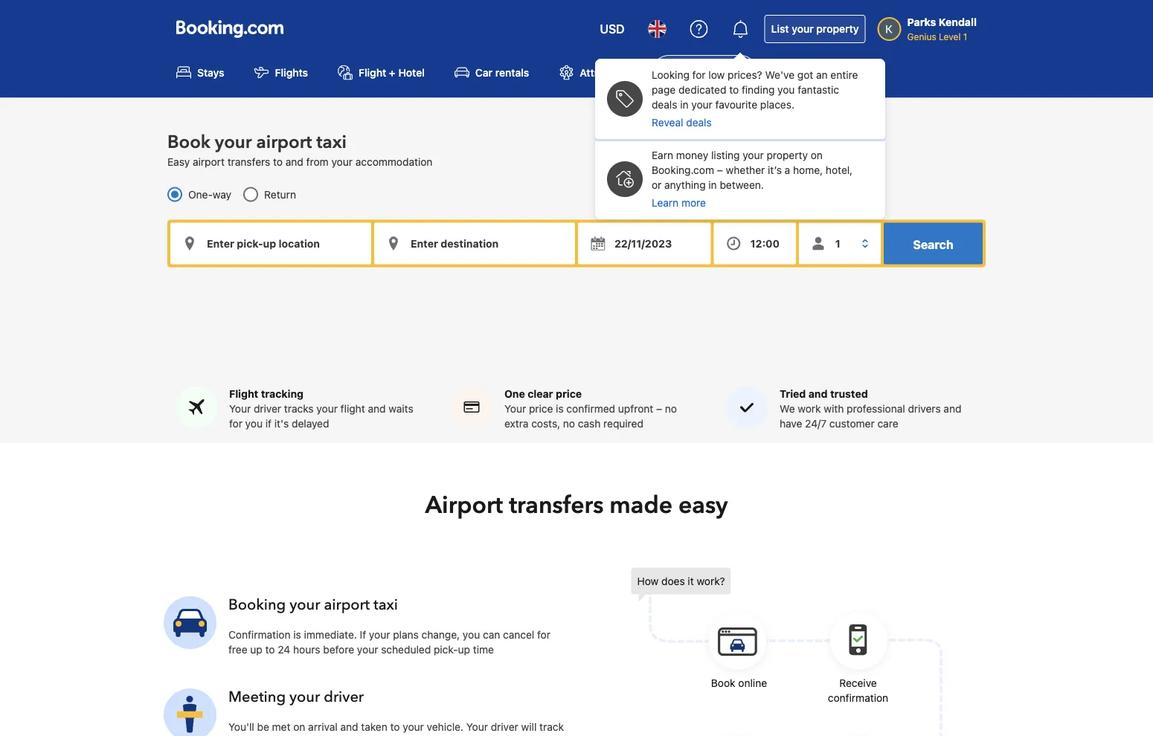 Task type: locate. For each thing, give the bounding box(es) containing it.
for inside confirmation is immediate. if your plans change, you can cancel for free up to 24 hours before your scheduled pick-up time
[[537, 629, 551, 641]]

even
[[387, 736, 410, 737]]

car rentals link
[[443, 55, 541, 89]]

taxi for book
[[316, 130, 347, 155]]

free
[[228, 643, 247, 656]]

1 horizontal spatial price
[[556, 387, 582, 400]]

airport taxis
[[685, 66, 745, 78]]

and right flight
[[368, 402, 386, 415]]

in for between.
[[709, 179, 717, 191]]

you
[[778, 84, 795, 96], [245, 417, 263, 430], [463, 629, 480, 641], [367, 736, 385, 737]]

1 horizontal spatial airport
[[685, 66, 719, 78]]

professional
[[847, 402, 905, 415]]

property up entire
[[816, 23, 859, 35]]

1 horizontal spatial flight
[[359, 66, 386, 78]]

more
[[682, 197, 706, 209]]

your up the whether
[[743, 149, 764, 161]]

you down "we've"
[[778, 84, 795, 96]]

your down dedicated
[[691, 99, 713, 111]]

you'll be met on arrival and taken to your vehicle. your driver will track your flight, so they'll wait for you even if it's delayed
[[228, 721, 564, 737]]

0 horizontal spatial in
[[680, 99, 689, 111]]

booking.com online hotel reservations image
[[176, 20, 283, 38]]

and
[[286, 155, 303, 168], [809, 387, 828, 400], [368, 402, 386, 415], [944, 402, 962, 415], [340, 721, 358, 733]]

they'll
[[297, 736, 326, 737]]

no right the upfront
[[665, 402, 677, 415]]

no left the cash
[[563, 417, 575, 430]]

booking airport taxi image for booking your airport taxi
[[164, 597, 217, 649]]

deals down page
[[652, 99, 677, 111]]

is
[[556, 402, 564, 415], [293, 629, 301, 641]]

0 vertical spatial is
[[556, 402, 564, 415]]

it's
[[274, 417, 289, 430], [422, 736, 437, 737]]

so
[[283, 736, 294, 737]]

tracks
[[284, 402, 314, 415]]

1 vertical spatial transfers
[[509, 489, 604, 521]]

airport
[[256, 130, 312, 155], [193, 155, 225, 168], [324, 595, 370, 615]]

0 horizontal spatial airport
[[425, 489, 503, 521]]

to inside you'll be met on arrival and taken to your vehicle. your driver will track your flight, so they'll wait for you even if it's delayed
[[390, 721, 400, 733]]

and right drivers
[[944, 402, 962, 415]]

hotel
[[398, 66, 425, 78]]

airport
[[685, 66, 719, 78], [425, 489, 503, 521]]

search button
[[884, 223, 983, 264]]

page
[[652, 84, 676, 96]]

scheduled
[[381, 643, 431, 656]]

0 vertical spatial in
[[680, 99, 689, 111]]

flight inside flight tracking your driver tracks your flight and waits for you if it's delayed
[[229, 387, 258, 400]]

your
[[229, 402, 251, 415], [504, 402, 526, 415], [466, 721, 488, 733]]

0 vertical spatial driver
[[254, 402, 281, 415]]

0 vertical spatial taxi
[[316, 130, 347, 155]]

0 horizontal spatial is
[[293, 629, 301, 641]]

driver down tracking
[[254, 402, 281, 415]]

property up a
[[767, 149, 808, 161]]

is up costs,
[[556, 402, 564, 415]]

wait
[[329, 736, 348, 737]]

2 up from the left
[[458, 643, 470, 656]]

2 vertical spatial airport
[[324, 595, 370, 615]]

no
[[665, 402, 677, 415], [563, 417, 575, 430]]

fantastic
[[798, 84, 839, 96]]

0 vertical spatial it's
[[274, 417, 289, 430]]

0 horizontal spatial up
[[250, 643, 262, 656]]

1 vertical spatial if
[[413, 736, 419, 737]]

work
[[798, 402, 821, 415]]

price up confirmed
[[556, 387, 582, 400]]

flight inside 'link'
[[359, 66, 386, 78]]

deals right reveal
[[686, 116, 712, 129]]

0 vertical spatial –
[[717, 164, 723, 176]]

0 horizontal spatial if
[[265, 417, 272, 430]]

1 vertical spatial airport
[[425, 489, 503, 521]]

– down listing on the top right
[[717, 164, 723, 176]]

your down one
[[504, 402, 526, 415]]

1 vertical spatial taxi
[[374, 595, 398, 615]]

you up time
[[463, 629, 480, 641]]

0 horizontal spatial it's
[[274, 417, 289, 430]]

on inside earn money listing your property on booking.com – whether it's a home, hotel, or anything in between. learn more
[[811, 149, 823, 161]]

delayed down tracks
[[292, 417, 329, 430]]

your left tracks
[[229, 402, 251, 415]]

flights
[[275, 66, 308, 78]]

taxi inside book your airport taxi easy airport transfers to and from your accommodation
[[316, 130, 347, 155]]

1 horizontal spatial if
[[413, 736, 419, 737]]

delayed inside flight tracking your driver tracks your flight and waits for you if it's delayed
[[292, 417, 329, 430]]

2 horizontal spatial airport
[[324, 595, 370, 615]]

is up hours
[[293, 629, 301, 641]]

0 vertical spatial airport
[[685, 66, 719, 78]]

to up favourite in the top right of the page
[[729, 84, 739, 96]]

0 horizontal spatial delayed
[[292, 417, 329, 430]]

confirmation
[[228, 629, 291, 641]]

1 horizontal spatial is
[[556, 402, 564, 415]]

in down dedicated
[[680, 99, 689, 111]]

–
[[717, 164, 723, 176], [656, 402, 662, 415]]

waits
[[389, 402, 413, 415]]

taxi up plans
[[374, 595, 398, 615]]

earn money listing your property on booking.com – whether it's a home, hotel, or anything in between. learn more
[[652, 149, 853, 209]]

1 horizontal spatial your
[[466, 721, 488, 733]]

your left flight
[[317, 402, 338, 415]]

taxis
[[722, 66, 745, 78]]

airport up from
[[256, 130, 312, 155]]

1 vertical spatial –
[[656, 402, 662, 415]]

0 horizontal spatial driver
[[254, 402, 281, 415]]

with
[[824, 402, 844, 415]]

property inside earn money listing your property on booking.com – whether it's a home, hotel, or anything in between. learn more
[[767, 149, 808, 161]]

driver up arrival
[[324, 687, 364, 707]]

1 vertical spatial it's
[[422, 736, 437, 737]]

0 horizontal spatial property
[[767, 149, 808, 161]]

accommodation
[[355, 155, 433, 168]]

your down you'll
[[228, 736, 250, 737]]

1
[[963, 31, 968, 42]]

it's inside flight tracking your driver tracks your flight and waits for you if it's delayed
[[274, 417, 289, 430]]

flight left tracking
[[229, 387, 258, 400]]

22/11/2023 button
[[578, 223, 711, 264]]

if
[[360, 629, 366, 641]]

1 horizontal spatial on
[[811, 149, 823, 161]]

if right 'even'
[[413, 736, 419, 737]]

reveal
[[652, 116, 683, 129]]

flight
[[359, 66, 386, 78], [229, 387, 258, 400]]

to inside confirmation is immediate. if your plans change, you can cancel for free up to 24 hours before your scheduled pick-up time
[[265, 643, 275, 656]]

1 horizontal spatial delayed
[[439, 736, 477, 737]]

to up 'even'
[[390, 721, 400, 733]]

booking airport taxi image for meeting your driver
[[164, 689, 217, 737]]

booking airport taxi image
[[631, 568, 944, 737], [164, 597, 217, 649], [164, 689, 217, 737]]

flight
[[341, 402, 365, 415]]

your inside list your property link
[[792, 23, 814, 35]]

for inside flight tracking your driver tracks your flight and waits for you if it's delayed
[[229, 417, 242, 430]]

entire
[[831, 69, 858, 81]]

1 horizontal spatial deals
[[686, 116, 712, 129]]

0 vertical spatial if
[[265, 417, 272, 430]]

22/11/2023
[[615, 237, 672, 249]]

airport taxis link
[[652, 55, 757, 89]]

in right anything
[[709, 179, 717, 191]]

rentals
[[495, 66, 529, 78]]

to up return
[[273, 155, 283, 168]]

if down tracking
[[265, 417, 272, 430]]

driver left 'will'
[[491, 721, 518, 733]]

airport up if
[[324, 595, 370, 615]]

0 horizontal spatial your
[[229, 402, 251, 415]]

0 vertical spatial book
[[167, 130, 210, 155]]

tracking
[[261, 387, 304, 400]]

1 horizontal spatial up
[[458, 643, 470, 656]]

up left time
[[458, 643, 470, 656]]

airport for booking
[[324, 595, 370, 615]]

in
[[680, 99, 689, 111], [709, 179, 717, 191]]

your up way
[[215, 130, 252, 155]]

0 horizontal spatial book
[[167, 130, 210, 155]]

up down confirmation
[[250, 643, 262, 656]]

in inside looking for low prices? we've got an entire page dedicated to finding you fantastic deals in your favourite places. reveal deals
[[680, 99, 689, 111]]

taxi up from
[[316, 130, 347, 155]]

on
[[811, 149, 823, 161], [293, 721, 305, 733]]

book
[[167, 130, 210, 155], [711, 677, 736, 689]]

time
[[473, 643, 494, 656]]

24
[[278, 643, 290, 656]]

attractions
[[580, 66, 634, 78]]

you down tracking
[[245, 417, 263, 430]]

on up "so"
[[293, 721, 305, 733]]

if inside flight tracking your driver tracks your flight and waits for you if it's delayed
[[265, 417, 272, 430]]

1 vertical spatial is
[[293, 629, 301, 641]]

delayed down the vehicle.
[[439, 736, 477, 737]]

1 vertical spatial in
[[709, 179, 717, 191]]

0 horizontal spatial transfers
[[227, 155, 270, 168]]

transfers
[[227, 155, 270, 168], [509, 489, 604, 521]]

it's down tracks
[[274, 417, 289, 430]]

0 horizontal spatial taxi
[[316, 130, 347, 155]]

flight + hotel link
[[326, 55, 437, 89]]

1 horizontal spatial in
[[709, 179, 717, 191]]

flight + hotel
[[359, 66, 425, 78]]

booking your airport taxi
[[228, 595, 398, 615]]

list
[[771, 23, 789, 35]]

1 vertical spatial on
[[293, 721, 305, 733]]

1 horizontal spatial –
[[717, 164, 723, 176]]

1 horizontal spatial book
[[711, 677, 736, 689]]

one-way
[[188, 188, 231, 200]]

0 horizontal spatial flight
[[229, 387, 258, 400]]

your right the vehicle.
[[466, 721, 488, 733]]

and up wait
[[340, 721, 358, 733]]

to left 24
[[265, 643, 275, 656]]

1 vertical spatial no
[[563, 417, 575, 430]]

1 vertical spatial flight
[[229, 387, 258, 400]]

0 horizontal spatial price
[[529, 402, 553, 415]]

you inside looking for low prices? we've got an entire page dedicated to finding you fantastic deals in your favourite places. reveal deals
[[778, 84, 795, 96]]

– right the upfront
[[656, 402, 662, 415]]

1 horizontal spatial airport
[[256, 130, 312, 155]]

book inside book your airport taxi easy airport transfers to and from your accommodation
[[167, 130, 210, 155]]

1 vertical spatial airport
[[193, 155, 225, 168]]

it's inside you'll be met on arrival and taken to your vehicle. your driver will track your flight, so they'll wait for you even if it's delayed
[[422, 736, 437, 737]]

book up easy
[[167, 130, 210, 155]]

to
[[729, 84, 739, 96], [273, 155, 283, 168], [265, 643, 275, 656], [390, 721, 400, 733]]

plans
[[393, 629, 419, 641]]

0 vertical spatial on
[[811, 149, 823, 161]]

0 vertical spatial airport
[[256, 130, 312, 155]]

your
[[792, 23, 814, 35], [691, 99, 713, 111], [215, 130, 252, 155], [743, 149, 764, 161], [331, 155, 353, 168], [317, 402, 338, 415], [290, 595, 320, 615], [369, 629, 390, 641], [357, 643, 378, 656], [289, 687, 320, 707], [403, 721, 424, 733], [228, 736, 250, 737]]

if
[[265, 417, 272, 430], [413, 736, 419, 737]]

booking.com
[[652, 164, 714, 176]]

extra
[[504, 417, 529, 430]]

your right the list
[[792, 23, 814, 35]]

in inside earn money listing your property on booking.com – whether it's a home, hotel, or anything in between. learn more
[[709, 179, 717, 191]]

book left the online
[[711, 677, 736, 689]]

0 vertical spatial flight
[[359, 66, 386, 78]]

home,
[[793, 164, 823, 176]]

an
[[816, 69, 828, 81]]

driver inside you'll be met on arrival and taken to your vehicle. your driver will track your flight, so they'll wait for you even if it's delayed
[[491, 721, 518, 733]]

airport for book
[[256, 130, 312, 155]]

flight left +
[[359, 66, 386, 78]]

1 vertical spatial delayed
[[439, 736, 477, 737]]

you down taken
[[367, 736, 385, 737]]

Enter pick-up location text field
[[170, 223, 371, 264]]

flight for flight tracking your driver tracks your flight and waits for you if it's delayed
[[229, 387, 258, 400]]

1 horizontal spatial taxi
[[374, 595, 398, 615]]

and left from
[[286, 155, 303, 168]]

1 horizontal spatial property
[[816, 23, 859, 35]]

0 vertical spatial delayed
[[292, 417, 329, 430]]

meeting
[[228, 687, 286, 707]]

1 horizontal spatial it's
[[422, 736, 437, 737]]

places.
[[760, 99, 795, 111]]

0 vertical spatial transfers
[[227, 155, 270, 168]]

1 vertical spatial book
[[711, 677, 736, 689]]

0 horizontal spatial deals
[[652, 99, 677, 111]]

1 vertical spatial property
[[767, 149, 808, 161]]

delayed
[[292, 417, 329, 430], [439, 736, 477, 737]]

your inside you'll be met on arrival and taken to your vehicle. your driver will track your flight, so they'll wait for you even if it's delayed
[[466, 721, 488, 733]]

on up home, in the right top of the page
[[811, 149, 823, 161]]

0 horizontal spatial airport
[[193, 155, 225, 168]]

0 horizontal spatial on
[[293, 721, 305, 733]]

upfront
[[618, 402, 653, 415]]

2 horizontal spatial your
[[504, 402, 526, 415]]

1 horizontal spatial driver
[[324, 687, 364, 707]]

airport right easy
[[193, 155, 225, 168]]

0 horizontal spatial –
[[656, 402, 662, 415]]

your up immediate.
[[290, 595, 320, 615]]

2 vertical spatial driver
[[491, 721, 518, 733]]

it's down the vehicle.
[[422, 736, 437, 737]]

0 vertical spatial no
[[665, 402, 677, 415]]

1 vertical spatial price
[[529, 402, 553, 415]]

price down clear
[[529, 402, 553, 415]]

2 horizontal spatial driver
[[491, 721, 518, 733]]

– inside one clear price your price is confirmed upfront – no extra costs, no cash required
[[656, 402, 662, 415]]

1 horizontal spatial no
[[665, 402, 677, 415]]

driver inside flight tracking your driver tracks your flight and waits for you if it's delayed
[[254, 402, 281, 415]]



Task type: describe. For each thing, give the bounding box(es) containing it.
and inside book your airport taxi easy airport transfers to and from your accommodation
[[286, 155, 303, 168]]

looking for low prices? we've got an entire page dedicated to finding you fantastic deals in your favourite places. reveal deals
[[652, 69, 858, 129]]

0 vertical spatial deals
[[652, 99, 677, 111]]

usd
[[600, 22, 625, 36]]

listing
[[711, 149, 740, 161]]

your right from
[[331, 155, 353, 168]]

12:00 button
[[714, 223, 796, 264]]

you inside you'll be met on arrival and taken to your vehicle. your driver will track your flight, so they'll wait for you even if it's delayed
[[367, 736, 385, 737]]

and inside you'll be met on arrival and taken to your vehicle. your driver will track your flight, so they'll wait for you even if it's delayed
[[340, 721, 358, 733]]

1 vertical spatial driver
[[324, 687, 364, 707]]

your inside flight tracking your driver tracks your flight and waits for you if it's delayed
[[317, 402, 338, 415]]

kendall
[[939, 16, 977, 28]]

pick-
[[434, 643, 458, 656]]

tried and trusted we work with professional drivers and have 24/7 customer care
[[780, 387, 962, 430]]

1 up from the left
[[250, 643, 262, 656]]

confirmation
[[828, 692, 888, 704]]

tried
[[780, 387, 806, 400]]

costs,
[[531, 417, 560, 430]]

work?
[[697, 575, 725, 587]]

taxi for booking
[[374, 595, 398, 615]]

for inside you'll be met on arrival and taken to your vehicle. your driver will track your flight, so they'll wait for you even if it's delayed
[[351, 736, 365, 737]]

your down if
[[357, 643, 378, 656]]

attractions link
[[547, 55, 646, 89]]

online
[[738, 677, 767, 689]]

you inside flight tracking your driver tracks your flight and waits for you if it's delayed
[[245, 417, 263, 430]]

required
[[604, 417, 644, 430]]

anything
[[664, 179, 706, 191]]

your up arrival
[[289, 687, 320, 707]]

have
[[780, 417, 802, 430]]

to inside book your airport taxi easy airport transfers to and from your accommodation
[[273, 155, 283, 168]]

confirmation is immediate. if your plans change, you can cancel for free up to 24 hours before your scheduled pick-up time
[[228, 629, 551, 656]]

a
[[785, 164, 790, 176]]

can
[[483, 629, 500, 641]]

made
[[610, 489, 673, 521]]

0 vertical spatial price
[[556, 387, 582, 400]]

got
[[797, 69, 813, 81]]

flights link
[[242, 55, 320, 89]]

list your property link
[[765, 15, 866, 43]]

flight for flight + hotel
[[359, 66, 386, 78]]

low
[[709, 69, 725, 81]]

car
[[475, 66, 493, 78]]

one clear price your price is confirmed upfront – no extra costs, no cash required
[[504, 387, 677, 430]]

one
[[504, 387, 525, 400]]

return
[[264, 188, 296, 200]]

0 horizontal spatial no
[[563, 417, 575, 430]]

clear
[[528, 387, 553, 400]]

we
[[780, 402, 795, 415]]

your right if
[[369, 629, 390, 641]]

your inside looking for low prices? we've got an entire page dedicated to finding you fantastic deals in your favourite places. reveal deals
[[691, 99, 713, 111]]

arrival
[[308, 721, 338, 733]]

stays link
[[164, 55, 236, 89]]

your inside flight tracking your driver tracks your flight and waits for you if it's delayed
[[229, 402, 251, 415]]

dedicated
[[679, 84, 726, 96]]

change,
[[422, 629, 460, 641]]

prices?
[[728, 69, 762, 81]]

for inside looking for low prices? we've got an entire page dedicated to finding you fantastic deals in your favourite places. reveal deals
[[692, 69, 706, 81]]

does
[[661, 575, 685, 587]]

receive confirmation
[[828, 677, 888, 704]]

your inside earn money listing your property on booking.com – whether it's a home, hotel, or anything in between. learn more
[[743, 149, 764, 161]]

drivers
[[908, 402, 941, 415]]

24/7
[[805, 417, 827, 430]]

care
[[878, 417, 898, 430]]

favourite
[[715, 99, 757, 111]]

customer
[[829, 417, 875, 430]]

it
[[688, 575, 694, 587]]

flight,
[[252, 736, 280, 737]]

level
[[939, 31, 961, 42]]

receive
[[839, 677, 877, 689]]

it's
[[768, 164, 782, 176]]

earn
[[652, 149, 673, 161]]

search
[[913, 237, 954, 251]]

0 vertical spatial property
[[816, 23, 859, 35]]

on inside you'll be met on arrival and taken to your vehicle. your driver will track your flight, so they'll wait for you even if it's delayed
[[293, 721, 305, 733]]

cancel
[[503, 629, 534, 641]]

be
[[257, 721, 269, 733]]

how does it work?
[[637, 575, 725, 587]]

way
[[213, 188, 231, 200]]

is inside one clear price your price is confirmed upfront – no extra costs, no cash required
[[556, 402, 564, 415]]

your up 'even'
[[403, 721, 424, 733]]

immediate.
[[304, 629, 357, 641]]

taken
[[361, 721, 387, 733]]

– inside earn money listing your property on booking.com – whether it's a home, hotel, or anything in between. learn more
[[717, 164, 723, 176]]

parks kendall genius level 1
[[907, 16, 977, 42]]

track
[[540, 721, 564, 733]]

you inside confirmation is immediate. if your plans change, you can cancel for free up to 24 hours before your scheduled pick-up time
[[463, 629, 480, 641]]

looking
[[652, 69, 690, 81]]

you'll
[[228, 721, 254, 733]]

usd button
[[591, 11, 634, 47]]

+
[[389, 66, 396, 78]]

money
[[676, 149, 708, 161]]

easy
[[167, 155, 190, 168]]

airport for airport transfers made easy
[[425, 489, 503, 521]]

book your airport taxi easy airport transfers to and from your accommodation
[[167, 130, 433, 168]]

easy
[[679, 489, 728, 521]]

book for online
[[711, 677, 736, 689]]

your inside one clear price your price is confirmed upfront – no extra costs, no cash required
[[504, 402, 526, 415]]

if inside you'll be met on arrival and taken to your vehicle. your driver will track your flight, so they'll wait for you even if it's delayed
[[413, 736, 419, 737]]

trusted
[[830, 387, 868, 400]]

and inside flight tracking your driver tracks your flight and waits for you if it's delayed
[[368, 402, 386, 415]]

12:00
[[750, 237, 780, 249]]

in for your
[[680, 99, 689, 111]]

we've
[[765, 69, 795, 81]]

transfers inside book your airport taxi easy airport transfers to and from your accommodation
[[227, 155, 270, 168]]

met
[[272, 721, 291, 733]]

finding
[[742, 84, 775, 96]]

1 horizontal spatial transfers
[[509, 489, 604, 521]]

meeting your driver
[[228, 687, 364, 707]]

Enter destination text field
[[374, 223, 575, 264]]

between.
[[720, 179, 764, 191]]

is inside confirmation is immediate. if your plans change, you can cancel for free up to 24 hours before your scheduled pick-up time
[[293, 629, 301, 641]]

1 vertical spatial deals
[[686, 116, 712, 129]]

airport for airport taxis
[[685, 66, 719, 78]]

delayed inside you'll be met on arrival and taken to your vehicle. your driver will track your flight, so they'll wait for you even if it's delayed
[[439, 736, 477, 737]]

and up 'work'
[[809, 387, 828, 400]]

or
[[652, 179, 662, 191]]

to inside looking for low prices? we've got an entire page dedicated to finding you fantastic deals in your favourite places. reveal deals
[[729, 84, 739, 96]]

will
[[521, 721, 537, 733]]

book for your
[[167, 130, 210, 155]]

list your property
[[771, 23, 859, 35]]

before
[[323, 643, 354, 656]]

hours
[[293, 643, 320, 656]]



Task type: vqa. For each thing, say whether or not it's contained in the screenshot.
extra
yes



